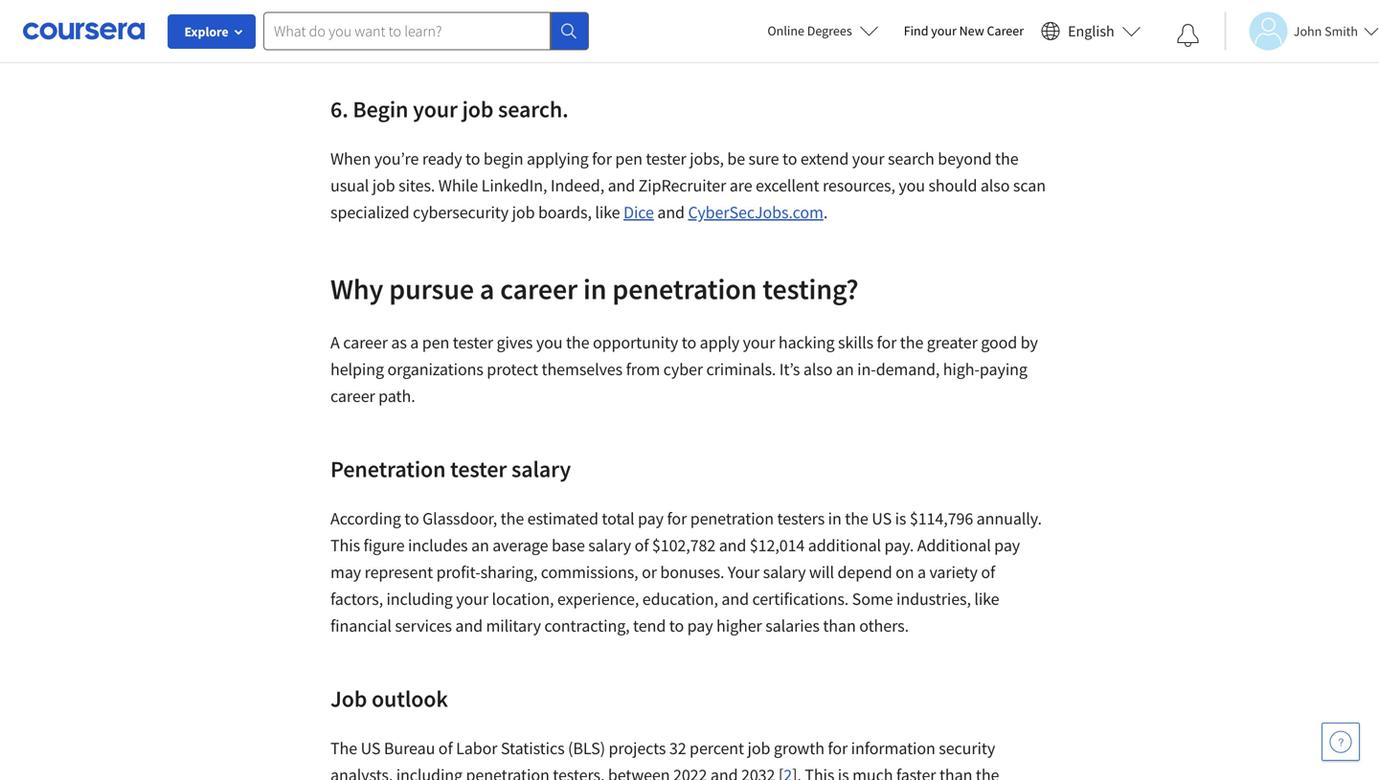 Task type: describe. For each thing, give the bounding box(es) containing it.
additional
[[808, 535, 881, 556]]

why
[[330, 271, 383, 307]]

represent
[[365, 562, 433, 583]]

of inside the 'additional pay. additional pay may represent profit-sharing, commissions, or bonuses. your salary will depend on a variety of factors, including your location, experience, education, and certifications. some industries, like financial services and military contracting, tend to pay higher salaries than others.'
[[981, 562, 995, 583]]

an inside a career as a pen tester gives you the opportunity to apply your hacking skills for the greater good by helping organizations protect themselves from cyber criminals. it's also an in-demand, high-paying career path.
[[836, 359, 854, 380]]

you inside a career as a pen tester gives you the opportunity to apply your hacking skills for the greater good by helping organizations protect themselves from cyber criminals. it's also an in-demand, high-paying career path.
[[536, 332, 563, 353]]

pursue
[[389, 271, 474, 307]]

job outlook
[[330, 685, 448, 713]]

security
[[939, 738, 995, 759]]

demand,
[[876, 359, 940, 380]]

excellent
[[756, 175, 819, 196]]

your up ready
[[413, 95, 458, 123]]

than
[[823, 615, 856, 637]]

and inside the us bureau of labor statistics (bls) projects 32 percent job growth for information security analysts, including penetration testers, between 2022 and 2032 [
[[711, 765, 738, 781]]

pen inside when you're ready to begin applying for pen tester jobs, be sure to extend your search beyond the usual job sites. while linkedin, indeed, and ziprecruiter are excellent resources, you should also scan specialized cybersecurity job boards, like
[[615, 148, 643, 169]]

usual
[[330, 175, 369, 196]]

2 vertical spatial career
[[330, 385, 375, 407]]

between
[[608, 765, 670, 781]]

commissions,
[[541, 562, 638, 583]]

why pursue a career in penetration testing?
[[330, 271, 859, 307]]

the up the themselves
[[566, 332, 590, 353]]

the up additional
[[845, 508, 869, 530]]

higher
[[717, 615, 762, 637]]

from
[[626, 359, 660, 380]]

opportunity
[[593, 332, 678, 353]]

helping
[[330, 359, 384, 380]]

analysts,
[[330, 765, 393, 781]]

a inside a career as a pen tester gives you the opportunity to apply your hacking skills for the greater good by helping organizations protect themselves from cyber criminals. it's also an in-demand, high-paying career path.
[[410, 332, 419, 353]]

according to glassdoor, the estimated total pay for penetration testers in the us is $114,796 annually. this figure includes an average base salary of $
[[330, 508, 1042, 556]]

when you're ready to begin applying for pen tester jobs, be sure to extend your search beyond the usual job sites. while linkedin, indeed, and ziprecruiter are excellent resources, you should also scan specialized cybersecurity job boards, like
[[330, 148, 1046, 223]]

degrees
[[807, 22, 852, 39]]

additional
[[917, 535, 991, 556]]

the us bureau of labor statistics (bls) projects 32 percent job growth for information security analysts, including penetration testers, between 2022 and 2032 [
[[330, 738, 995, 781]]

1 horizontal spatial pay
[[687, 615, 713, 637]]

pay.
[[885, 535, 914, 556]]

salary inside the 'additional pay. additional pay may represent profit-sharing, commissions, or bonuses. your salary will depend on a variety of factors, including your location, experience, education, and certifications. some industries, like financial services and military contracting, tend to pay higher salaries than others.'
[[763, 562, 806, 583]]

testers,
[[553, 765, 605, 781]]

explore button
[[168, 14, 256, 49]]

indeed,
[[551, 175, 604, 196]]

online
[[768, 22, 805, 39]]

sure
[[749, 148, 779, 169]]

path.
[[379, 385, 415, 407]]

boards,
[[538, 202, 592, 223]]

a
[[330, 332, 340, 353]]

skills
[[838, 332, 874, 353]]

figure
[[364, 535, 405, 556]]

$114,796
[[910, 508, 973, 530]]

search
[[888, 148, 935, 169]]

2 vertical spatial tester
[[450, 455, 507, 484]]

0 vertical spatial penetration
[[612, 271, 757, 307]]

your inside a career as a pen tester gives you the opportunity to apply your hacking skills for the greater good by helping organizations protect themselves from cyber criminals. it's also an in-demand, high-paying career path.
[[743, 332, 775, 353]]

2032
[[741, 765, 775, 781]]

scan
[[1013, 175, 1046, 196]]

search.
[[498, 95, 569, 123]]

when
[[330, 148, 371, 169]]

find
[[904, 22, 929, 39]]

job inside the us bureau of labor statistics (bls) projects 32 percent job growth for information security analysts, including penetration testers, between 2022 and 2032 [
[[748, 738, 770, 759]]

specialized
[[330, 202, 409, 223]]

like inside the 'additional pay. additional pay may represent profit-sharing, commissions, or bonuses. your salary will depend on a variety of factors, including your location, experience, education, and certifications. some industries, like financial services and military contracting, tend to pay higher salaries than others.'
[[974, 588, 999, 610]]

help center image
[[1329, 731, 1352, 754]]

contracting,
[[544, 615, 630, 637]]

and left military
[[455, 615, 483, 637]]

certifications.
[[752, 588, 849, 610]]

online degrees button
[[752, 10, 894, 52]]

base
[[552, 535, 585, 556]]

online degrees
[[768, 22, 852, 39]]

find your new career link
[[894, 19, 1034, 43]]

your inside when you're ready to begin applying for pen tester jobs, be sure to extend your search beyond the usual job sites. while linkedin, indeed, and ziprecruiter are excellent resources, you should also scan specialized cybersecurity job boards, like
[[852, 148, 885, 169]]

tester inside a career as a pen tester gives you the opportunity to apply your hacking skills for the greater good by helping organizations protect themselves from cyber criminals. it's also an in-demand, high-paying career path.
[[453, 332, 493, 353]]

for inside when you're ready to begin applying for pen tester jobs, be sure to extend your search beyond the usual job sites. while linkedin, indeed, and ziprecruiter are excellent resources, you should also scan specialized cybersecurity job boards, like
[[592, 148, 612, 169]]

What do you want to learn? text field
[[263, 12, 551, 50]]

resources,
[[823, 175, 895, 196]]

and down ziprecruiter at top
[[657, 202, 685, 223]]

education,
[[642, 588, 718, 610]]

coursera image
[[23, 16, 145, 46]]

services
[[395, 615, 452, 637]]

on
[[896, 562, 914, 583]]

growth
[[774, 738, 825, 759]]

sites.
[[399, 175, 435, 196]]

6.
[[330, 95, 348, 123]]

6. begin your job search.
[[330, 95, 569, 123]]

a career as a pen tester gives you the opportunity to apply your hacking skills for the greater good by helping organizations protect themselves from cyber criminals. it's also an in-demand, high-paying career path.
[[330, 332, 1038, 407]]

cybersecjobs.com
[[688, 202, 824, 223]]

to inside a career as a pen tester gives you the opportunity to apply your hacking skills for the greater good by helping organizations protect themselves from cyber criminals. it's also an in-demand, high-paying career path.
[[682, 332, 696, 353]]

jobs,
[[690, 148, 724, 169]]

english button
[[1034, 0, 1149, 62]]

explore
[[184, 23, 228, 40]]

english
[[1068, 22, 1115, 41]]

show notifications image
[[1177, 24, 1200, 47]]

and up your
[[719, 535, 746, 556]]

profit-
[[436, 562, 480, 583]]

dice
[[624, 202, 654, 223]]

2 $ from the left
[[750, 535, 758, 556]]

us inside the us bureau of labor statistics (bls) projects 32 percent job growth for information security analysts, including penetration testers, between 2022 and 2032 [
[[361, 738, 381, 759]]

32
[[669, 738, 686, 759]]

job
[[330, 685, 367, 713]]

financial
[[330, 615, 392, 637]]

gives
[[497, 332, 533, 353]]

[
[[779, 765, 784, 781]]

12,014
[[758, 535, 805, 556]]

the up average
[[501, 508, 524, 530]]



Task type: vqa. For each thing, say whether or not it's contained in the screenshot.
insights
no



Task type: locate. For each thing, give the bounding box(es) containing it.
pen up the dice link
[[615, 148, 643, 169]]

1 vertical spatial you
[[536, 332, 563, 353]]

for inside the us bureau of labor statistics (bls) projects 32 percent job growth for information security analysts, including penetration testers, between 2022 and 2032 [
[[828, 738, 848, 759]]

1 vertical spatial an
[[471, 535, 489, 556]]

applying
[[527, 148, 589, 169]]

dice and cybersecjobs.com .
[[624, 202, 828, 223]]

1 horizontal spatial pen
[[615, 148, 643, 169]]

0 vertical spatial of
[[635, 535, 649, 556]]

in up opportunity
[[583, 271, 607, 307]]

0 vertical spatial like
[[595, 202, 620, 223]]

it's
[[779, 359, 800, 380]]

penetration up "apply"
[[612, 271, 757, 307]]

0 vertical spatial also
[[981, 175, 1010, 196]]

for up 102,782
[[667, 508, 687, 530]]

also inside a career as a pen tester gives you the opportunity to apply your hacking skills for the greater good by helping organizations protect themselves from cyber criminals. it's also an in-demand, high-paying career path.
[[803, 359, 833, 380]]

career down the helping
[[330, 385, 375, 407]]

begin
[[484, 148, 523, 169]]

also
[[981, 175, 1010, 196], [803, 359, 833, 380]]

will
[[809, 562, 834, 583]]

sharing,
[[480, 562, 538, 583]]

0 vertical spatial a
[[480, 271, 495, 307]]

tester
[[646, 148, 686, 169], [453, 332, 493, 353], [450, 455, 507, 484]]

1 vertical spatial pay
[[994, 535, 1020, 556]]

tester up ziprecruiter at top
[[646, 148, 686, 169]]

like left the dice link
[[595, 202, 620, 223]]

in inside according to glassdoor, the estimated total pay for penetration testers in the us is $114,796 annually. this figure includes an average base salary of $
[[828, 508, 842, 530]]

testing?
[[763, 271, 859, 307]]

bonuses.
[[660, 562, 725, 583]]

(bls)
[[568, 738, 605, 759]]

penetration inside the us bureau of labor statistics (bls) projects 32 percent job growth for information security analysts, including penetration testers, between 2022 and 2032 [
[[466, 765, 550, 781]]

pay down annually.
[[994, 535, 1020, 556]]

the up scan
[[995, 148, 1019, 169]]

0 horizontal spatial also
[[803, 359, 833, 380]]

1 horizontal spatial also
[[981, 175, 1010, 196]]

military
[[486, 615, 541, 637]]

you right the gives at the left of the page
[[536, 332, 563, 353]]

the up demand,
[[900, 332, 924, 353]]

1 horizontal spatial like
[[974, 588, 999, 610]]

0 horizontal spatial a
[[410, 332, 419, 353]]

like down 'variety'
[[974, 588, 999, 610]]

a right pursue
[[480, 271, 495, 307]]

annually.
[[977, 508, 1042, 530]]

0 horizontal spatial of
[[438, 738, 453, 759]]

organizations
[[387, 359, 484, 380]]

themselves
[[542, 359, 623, 380]]

should
[[929, 175, 977, 196]]

us up analysts,
[[361, 738, 381, 759]]

job down linkedin,
[[512, 202, 535, 223]]

factors,
[[330, 588, 383, 610]]

1 horizontal spatial an
[[836, 359, 854, 380]]

1 $ from the left
[[652, 535, 661, 556]]

penetration tester salary
[[330, 455, 571, 484]]

like inside when you're ready to begin applying for pen tester jobs, be sure to extend your search beyond the usual job sites. while linkedin, indeed, and ziprecruiter are excellent resources, you should also scan specialized cybersecurity job boards, like
[[595, 202, 620, 223]]

statistics
[[501, 738, 565, 759]]

may
[[330, 562, 361, 583]]

total
[[602, 508, 635, 530]]

your up the criminals.
[[743, 332, 775, 353]]

job left search.
[[462, 95, 494, 123]]

tend
[[633, 615, 666, 637]]

labor
[[456, 738, 497, 759]]

in
[[583, 271, 607, 307], [828, 508, 842, 530]]

including inside the 'additional pay. additional pay may represent profit-sharing, commissions, or bonuses. your salary will depend on a variety of factors, including your location, experience, education, and certifications. some industries, like financial services and military contracting, tend to pay higher salaries than others.'
[[386, 588, 453, 610]]

a inside the 'additional pay. additional pay may represent profit-sharing, commissions, or bonuses. your salary will depend on a variety of factors, including your location, experience, education, and certifications. some industries, like financial services and military contracting, tend to pay higher salaries than others.'
[[918, 562, 926, 583]]

0 vertical spatial pen
[[615, 148, 643, 169]]

new
[[959, 22, 984, 39]]

0 vertical spatial including
[[386, 588, 453, 610]]

including down the bureau
[[396, 765, 463, 781]]

1 horizontal spatial in
[[828, 508, 842, 530]]

to right sure at the top right of page
[[783, 148, 797, 169]]

pay inside according to glassdoor, the estimated total pay for penetration testers in the us is $114,796 annually. this figure includes an average base salary of $
[[638, 508, 664, 530]]

career up the gives at the left of the page
[[500, 271, 578, 307]]

to inside according to glassdoor, the estimated total pay for penetration testers in the us is $114,796 annually. this figure includes an average base salary of $
[[404, 508, 419, 530]]

0 horizontal spatial you
[[536, 332, 563, 353]]

salary inside according to glassdoor, the estimated total pay for penetration testers in the us is $114,796 annually. this figure includes an average base salary of $
[[588, 535, 631, 556]]

to inside the 'additional pay. additional pay may represent profit-sharing, commissions, or bonuses. your salary will depend on a variety of factors, including your location, experience, education, and certifications. some industries, like financial services and military contracting, tend to pay higher salaries than others.'
[[669, 615, 684, 637]]

to up includes on the left
[[404, 508, 419, 530]]

also right it's
[[803, 359, 833, 380]]

0 horizontal spatial $
[[652, 535, 661, 556]]

also inside when you're ready to begin applying for pen tester jobs, be sure to extend your search beyond the usual job sites. while linkedin, indeed, and ziprecruiter are excellent resources, you should also scan specialized cybersecurity job boards, like
[[981, 175, 1010, 196]]

2 horizontal spatial a
[[918, 562, 926, 583]]

us inside according to glassdoor, the estimated total pay for penetration testers in the us is $114,796 annually. this figure includes an average base salary of $
[[872, 508, 892, 530]]

None search field
[[263, 12, 589, 50]]

you
[[899, 175, 925, 196], [536, 332, 563, 353]]

2 vertical spatial of
[[438, 738, 453, 759]]

penetration inside according to glassdoor, the estimated total pay for penetration testers in the us is $114,796 annually. this figure includes an average base salary of $
[[690, 508, 774, 530]]

and inside when you're ready to begin applying for pen tester jobs, be sure to extend your search beyond the usual job sites. while linkedin, indeed, and ziprecruiter are excellent resources, you should also scan specialized cybersecurity job boards, like
[[608, 175, 635, 196]]

the inside when you're ready to begin applying for pen tester jobs, be sure to extend your search beyond the usual job sites. while linkedin, indeed, and ziprecruiter are excellent resources, you should also scan specialized cybersecurity job boards, like
[[995, 148, 1019, 169]]

2 horizontal spatial salary
[[763, 562, 806, 583]]

including
[[386, 588, 453, 610], [396, 765, 463, 781]]

you down the search
[[899, 175, 925, 196]]

career
[[987, 22, 1024, 39]]

salaries
[[766, 615, 820, 637]]

high-
[[943, 359, 980, 380]]

your down profit-
[[456, 588, 489, 610]]

$ up your
[[750, 535, 758, 556]]

1 vertical spatial penetration
[[690, 508, 774, 530]]

for inside a career as a pen tester gives you the opportunity to apply your hacking skills for the greater good by helping organizations protect themselves from cyber criminals. it's also an in-demand, high-paying career path.
[[877, 332, 897, 353]]

2 horizontal spatial pay
[[994, 535, 1020, 556]]

0 horizontal spatial pen
[[422, 332, 449, 353]]

job down you're
[[372, 175, 395, 196]]

also left scan
[[981, 175, 1010, 196]]

estimated
[[527, 508, 599, 530]]

1 horizontal spatial of
[[635, 535, 649, 556]]

penetration
[[612, 271, 757, 307], [690, 508, 774, 530], [466, 765, 550, 781]]

0 horizontal spatial an
[[471, 535, 489, 556]]

testers
[[777, 508, 825, 530]]

in up additional
[[828, 508, 842, 530]]

greater
[[927, 332, 978, 353]]

hacking
[[779, 332, 835, 353]]

of up or
[[635, 535, 649, 556]]

and up higher
[[722, 588, 749, 610]]

1 horizontal spatial $
[[750, 535, 758, 556]]

penetration down statistics
[[466, 765, 550, 781]]

0 vertical spatial in
[[583, 271, 607, 307]]

you inside when you're ready to begin applying for pen tester jobs, be sure to extend your search beyond the usual job sites. while linkedin, indeed, and ziprecruiter are excellent resources, you should also scan specialized cybersecurity job boards, like
[[899, 175, 925, 196]]

$ inside according to glassdoor, the estimated total pay for penetration testers in the us is $114,796 annually. this figure includes an average base salary of $
[[652, 535, 661, 556]]

0 vertical spatial you
[[899, 175, 925, 196]]

an left in-
[[836, 359, 854, 380]]

0 horizontal spatial in
[[583, 271, 607, 307]]

for right growth
[[828, 738, 848, 759]]

dice link
[[624, 202, 654, 223]]

career up the helping
[[343, 332, 388, 353]]

variety
[[930, 562, 978, 583]]

a
[[480, 271, 495, 307], [410, 332, 419, 353], [918, 562, 926, 583]]

pen
[[615, 148, 643, 169], [422, 332, 449, 353]]

find your new career
[[904, 22, 1024, 39]]

2 horizontal spatial of
[[981, 562, 995, 583]]

apply
[[700, 332, 740, 353]]

job up 2032
[[748, 738, 770, 759]]

outlook
[[372, 685, 448, 713]]

extend
[[801, 148, 849, 169]]

includes
[[408, 535, 468, 556]]

as
[[391, 332, 407, 353]]

information
[[851, 738, 936, 759]]

us left the is
[[872, 508, 892, 530]]

bureau
[[384, 738, 435, 759]]

0 vertical spatial tester
[[646, 148, 686, 169]]

and down percent
[[711, 765, 738, 781]]

0 horizontal spatial pay
[[638, 508, 664, 530]]

102,782 and $ 12,014
[[661, 535, 805, 556]]

an inside according to glassdoor, the estimated total pay for penetration testers in the us is $114,796 annually. this figure includes an average base salary of $
[[471, 535, 489, 556]]

salary down total
[[588, 535, 631, 556]]

your inside the 'additional pay. additional pay may represent profit-sharing, commissions, or bonuses. your salary will depend on a variety of factors, including your location, experience, education, and certifications. some industries, like financial services and military contracting, tend to pay higher salaries than others.'
[[456, 588, 489, 610]]

to
[[466, 148, 480, 169], [783, 148, 797, 169], [682, 332, 696, 353], [404, 508, 419, 530], [669, 615, 684, 637]]

by
[[1021, 332, 1038, 353]]

1 vertical spatial of
[[981, 562, 995, 583]]

1 vertical spatial us
[[361, 738, 381, 759]]

tester left the gives at the left of the page
[[453, 332, 493, 353]]

penetration up 102,782 and $ 12,014
[[690, 508, 774, 530]]

pen inside a career as a pen tester gives you the opportunity to apply your hacking skills for the greater good by helping organizations protect themselves from cyber criminals. it's also an in-demand, high-paying career path.
[[422, 332, 449, 353]]

0 vertical spatial pay
[[638, 508, 664, 530]]

projects
[[609, 738, 666, 759]]

0 horizontal spatial salary
[[511, 455, 571, 484]]

for inside according to glassdoor, the estimated total pay for penetration testers in the us is $114,796 annually. this figure includes an average base salary of $
[[667, 508, 687, 530]]

your right find
[[931, 22, 957, 39]]

including up services
[[386, 588, 453, 610]]

1 horizontal spatial a
[[480, 271, 495, 307]]

1 vertical spatial salary
[[588, 535, 631, 556]]

pay down education,
[[687, 615, 713, 637]]

of inside according to glassdoor, the estimated total pay for penetration testers in the us is $114,796 annually. this figure includes an average base salary of $
[[635, 535, 649, 556]]

an down "glassdoor,"
[[471, 535, 489, 556]]

for up indeed,
[[592, 148, 612, 169]]

1 horizontal spatial you
[[899, 175, 925, 196]]

cybersecjobs.com link
[[688, 202, 824, 223]]

1 vertical spatial career
[[343, 332, 388, 353]]

cyber
[[663, 359, 703, 380]]

1 vertical spatial in
[[828, 508, 842, 530]]

salary up estimated in the left of the page
[[511, 455, 571, 484]]

$ up or
[[652, 535, 661, 556]]

penetration
[[330, 455, 446, 484]]

your
[[931, 22, 957, 39], [413, 95, 458, 123], [852, 148, 885, 169], [743, 332, 775, 353], [456, 588, 489, 610]]

begin
[[353, 95, 408, 123]]

0 vertical spatial career
[[500, 271, 578, 307]]

1 vertical spatial also
[[803, 359, 833, 380]]

2 vertical spatial pay
[[687, 615, 713, 637]]

this
[[330, 535, 360, 556]]

to down education,
[[669, 615, 684, 637]]

ziprecruiter
[[639, 175, 726, 196]]

2 vertical spatial penetration
[[466, 765, 550, 781]]

1 vertical spatial pen
[[422, 332, 449, 353]]

tester up "glassdoor,"
[[450, 455, 507, 484]]

industries,
[[897, 588, 971, 610]]

john smith button
[[1225, 12, 1379, 50]]

location,
[[492, 588, 554, 610]]

to up while
[[466, 148, 480, 169]]

salary
[[511, 455, 571, 484], [588, 535, 631, 556], [763, 562, 806, 583]]

of right 'variety'
[[981, 562, 995, 583]]

for right skills
[[877, 332, 897, 353]]

your up resources,
[[852, 148, 885, 169]]

smith
[[1325, 23, 1358, 40]]

experience,
[[557, 588, 639, 610]]

including inside the us bureau of labor statistics (bls) projects 32 percent job growth for information security analysts, including penetration testers, between 2022 and 2032 [
[[396, 765, 463, 781]]

1 horizontal spatial us
[[872, 508, 892, 530]]

a right as
[[410, 332, 419, 353]]

be
[[727, 148, 745, 169]]

2 vertical spatial salary
[[763, 562, 806, 583]]

pay right total
[[638, 508, 664, 530]]

some
[[852, 588, 893, 610]]

tester inside when you're ready to begin applying for pen tester jobs, be sure to extend your search beyond the usual job sites. while linkedin, indeed, and ziprecruiter are excellent resources, you should also scan specialized cybersecurity job boards, like
[[646, 148, 686, 169]]

1 horizontal spatial salary
[[588, 535, 631, 556]]

beyond
[[938, 148, 992, 169]]

1 vertical spatial including
[[396, 765, 463, 781]]

to up cyber
[[682, 332, 696, 353]]

0 vertical spatial an
[[836, 359, 854, 380]]

glassdoor,
[[422, 508, 497, 530]]

1 vertical spatial a
[[410, 332, 419, 353]]

career
[[500, 271, 578, 307], [343, 332, 388, 353], [330, 385, 375, 407]]

salary down 12,014
[[763, 562, 806, 583]]

pen up organizations
[[422, 332, 449, 353]]

and up the dice link
[[608, 175, 635, 196]]

0 vertical spatial us
[[872, 508, 892, 530]]

a right the on
[[918, 562, 926, 583]]

$
[[652, 535, 661, 556], [750, 535, 758, 556]]

others.
[[859, 615, 909, 637]]

1 vertical spatial tester
[[453, 332, 493, 353]]

2 vertical spatial a
[[918, 562, 926, 583]]

0 horizontal spatial like
[[595, 202, 620, 223]]

0 vertical spatial salary
[[511, 455, 571, 484]]

of left labor
[[438, 738, 453, 759]]

1 vertical spatial like
[[974, 588, 999, 610]]

the
[[330, 738, 357, 759]]

of inside the us bureau of labor statistics (bls) projects 32 percent job growth for information security analysts, including penetration testers, between 2022 and 2032 [
[[438, 738, 453, 759]]

0 horizontal spatial us
[[361, 738, 381, 759]]



